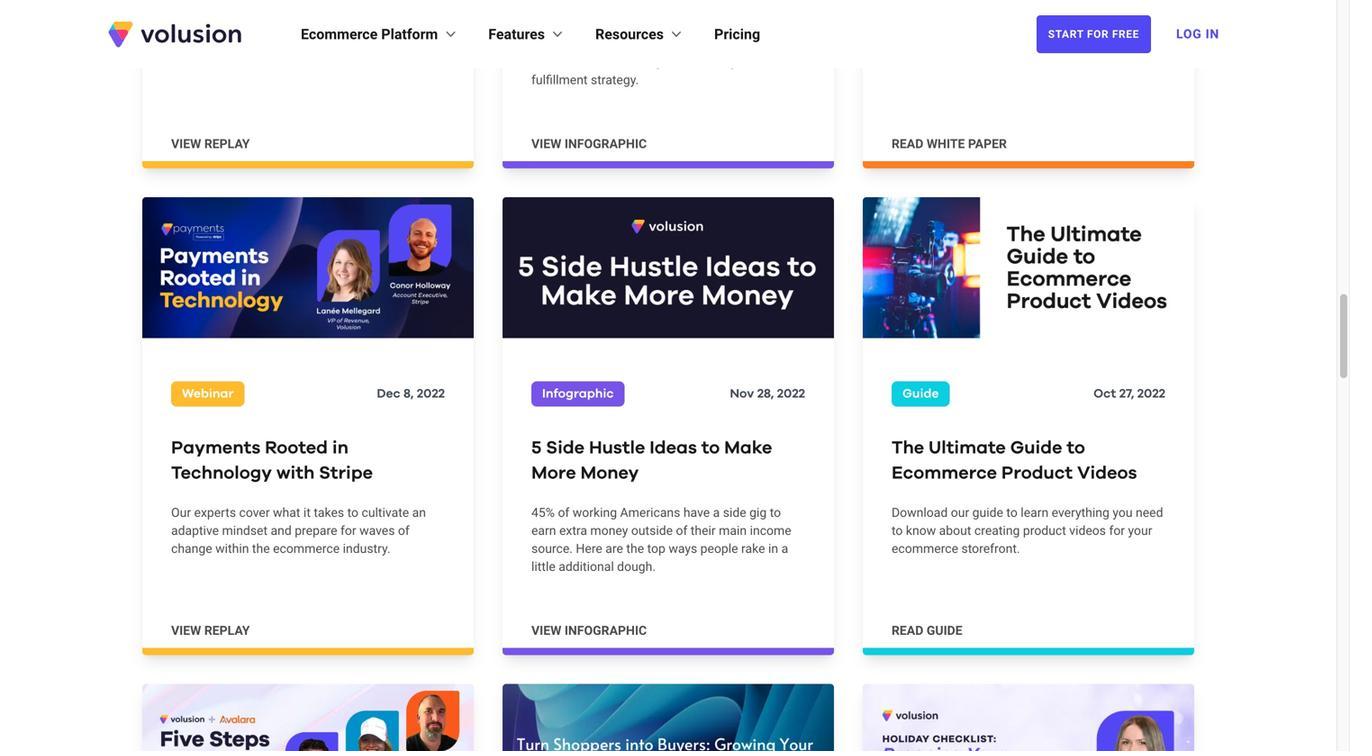Task type: describe. For each thing, give the bounding box(es) containing it.
the up fulfillment?
[[572, 18, 590, 33]]

product
[[1023, 523, 1066, 538]]

payments rooted in technology with stripe
[[171, 439, 373, 482]]

read for read white paper
[[892, 136, 924, 151]]

income
[[750, 523, 792, 538]]

cultivate
[[362, 505, 409, 520]]

our expert talks about how paid search traffic could drastically increase your sales
[[171, 18, 425, 51]]

1 view infographic button from the top
[[531, 135, 647, 153]]

methods
[[1022, 36, 1072, 51]]

log in link
[[1166, 14, 1230, 54]]

how inside 'discover how adopting an adaptive mindset toward online payment methods can help small businesses thrive.'
[[943, 18, 967, 33]]

start
[[1048, 28, 1084, 41]]

1 vertical spatial a
[[713, 505, 720, 520]]

ecommerce inside "the ultimate guide to ecommerce product videos"
[[892, 464, 997, 482]]

to left learn
[[1007, 505, 1018, 520]]

2 view replay from the top
[[171, 623, 250, 638]]

top inside 45% of working americans have a side gig to earn extra money outside of their main income source. here are the top ways people rake in a little additional dough.
[[647, 541, 666, 556]]

of up ways
[[676, 523, 688, 538]]

adaptive inside our experts cover what it takes to cultivate an adaptive mindset and prepare for waves of change within the ecommerce industry.
[[171, 523, 219, 538]]

here
[[576, 541, 602, 556]]

waves
[[359, 523, 395, 538]]

webinar
[[182, 388, 234, 400]]

read white paper
[[892, 136, 1007, 151]]

top inside what's the current state of ecommerce fulfillment? check out the top statistics to consider when creating or assessing a fulfillment strategy.
[[677, 36, 695, 51]]

about inside download our guide to learn everything you need to know about creating product videos for your ecommerce storefront.
[[939, 523, 971, 538]]

5
[[531, 439, 542, 457]]

features
[[488, 26, 545, 43]]

it
[[303, 505, 311, 520]]

resources
[[595, 26, 664, 43]]

adaptive inside 'discover how adopting an adaptive mindset toward online payment methods can help small businesses thrive.'
[[1040, 18, 1087, 33]]

you
[[1113, 505, 1133, 520]]

nov 28, 2022
[[730, 388, 805, 400]]

to inside our experts cover what it takes to cultivate an adaptive mindset and prepare for waves of change within the ecommerce industry.
[[347, 505, 359, 520]]

our for our expert talks about how paid search traffic could drastically increase your sales
[[171, 18, 191, 33]]

businesses
[[892, 54, 955, 69]]

state
[[636, 18, 664, 33]]

toward
[[892, 36, 931, 51]]

to inside "the ultimate guide to ecommerce product videos"
[[1067, 439, 1085, 457]]

discover how adopting an adaptive mindset toward online payment methods can help small businesses thrive.
[[892, 18, 1156, 69]]

in inside payments rooted in technology with stripe
[[332, 439, 349, 457]]

read for read guide
[[892, 623, 924, 638]]

2 view replay button from the top
[[171, 622, 250, 640]]

videos
[[1077, 464, 1137, 482]]

2022 for the ultimate guide to ecommerce product videos
[[1137, 388, 1166, 400]]

free
[[1112, 28, 1139, 41]]

side
[[723, 505, 746, 520]]

main
[[719, 523, 747, 538]]

view infographic for 1st view infographic "button" from the bottom
[[531, 623, 647, 638]]

out
[[635, 36, 653, 51]]

product
[[1002, 464, 1073, 482]]

could
[[171, 36, 202, 51]]

to left know
[[892, 523, 903, 538]]

little
[[531, 559, 556, 574]]

1 view replay from the top
[[171, 136, 250, 151]]

mindset inside our experts cover what it takes to cultivate an adaptive mindset and prepare for waves of change within the ecommerce industry.
[[222, 523, 268, 538]]

5 side hustle ideas to make more money
[[531, 439, 772, 482]]

ways
[[669, 541, 697, 556]]

the inside our experts cover what it takes to cultivate an adaptive mindset and prepare for waves of change within the ecommerce industry.
[[252, 541, 270, 556]]

a inside what's the current state of ecommerce fulfillment? check out the top statistics to consider when creating or assessing a fulfillment strategy.
[[739, 54, 746, 69]]

check
[[597, 36, 632, 51]]

2 horizontal spatial a
[[781, 541, 788, 556]]

change
[[171, 541, 212, 556]]

what's the current state of ecommerce fulfillment? check out the top statistics to consider when creating or assessing a fulfillment strategy.
[[531, 18, 764, 87]]

start for free
[[1048, 28, 1139, 41]]

2022 for payments rooted in technology with stripe
[[417, 388, 445, 400]]

the up the or
[[656, 36, 674, 51]]

our
[[951, 505, 969, 520]]

view infographic for first view infographic "button" from the top
[[531, 136, 647, 151]]

ecommerce inside dropdown button
[[301, 26, 378, 43]]

with
[[276, 464, 315, 482]]

0 vertical spatial guide
[[903, 388, 939, 400]]

know
[[906, 523, 936, 538]]

everything
[[1052, 505, 1110, 520]]

for
[[1087, 28, 1109, 41]]

the inside 45% of working americans have a side gig to earn extra money outside of their main income source. here are the top ways people rake in a little additional dough.
[[626, 541, 644, 556]]

experts
[[194, 505, 236, 520]]

to inside 45% of working americans have a side gig to earn extra money outside of their main income source. here are the top ways people rake in a little additional dough.
[[770, 505, 781, 520]]

dough.
[[617, 559, 656, 574]]

the ultimate guide to ecommerce product videos
[[892, 439, 1137, 482]]

the
[[892, 439, 924, 457]]

need
[[1136, 505, 1163, 520]]

about inside 'our expert talks about how paid search traffic could drastically increase your sales'
[[263, 18, 295, 33]]

search
[[352, 18, 390, 33]]

read guide button
[[892, 622, 963, 640]]

strategy.
[[591, 72, 639, 87]]

of up extra
[[558, 505, 570, 520]]

increase
[[266, 36, 313, 51]]

storefront.
[[962, 541, 1020, 556]]

fulfillment
[[531, 72, 588, 87]]

working
[[573, 505, 617, 520]]

creating inside download our guide to learn everything you need to know about creating product videos for your ecommerce storefront.
[[975, 523, 1020, 538]]

extra
[[559, 523, 587, 538]]

download our guide to learn everything you need to know about creating product videos for your ecommerce storefront.
[[892, 505, 1163, 556]]

money
[[581, 464, 639, 482]]

guide inside button
[[927, 623, 963, 638]]

your inside download our guide to learn everything you need to know about creating product videos for your ecommerce storefront.
[[1128, 523, 1152, 538]]

drastically
[[205, 36, 262, 51]]

our for our experts cover what it takes to cultivate an adaptive mindset and prepare for waves of change within the ecommerce industry.
[[171, 505, 191, 520]]

for inside our experts cover what it takes to cultivate an adaptive mindset and prepare for waves of change within the ecommerce industry.
[[341, 523, 356, 538]]

rooted
[[265, 439, 328, 457]]

an inside 'discover how adopting an adaptive mindset toward online payment methods can help small businesses thrive.'
[[1023, 18, 1037, 33]]

27,
[[1119, 388, 1134, 400]]



Task type: locate. For each thing, give the bounding box(es) containing it.
45% of working americans have a side gig to earn extra money outside of their main income source. here are the top ways people rake in a little additional dough.
[[531, 505, 792, 574]]

the
[[572, 18, 590, 33], [656, 36, 674, 51], [252, 541, 270, 556], [626, 541, 644, 556]]

0 horizontal spatial guide
[[927, 623, 963, 638]]

view infographic
[[531, 136, 647, 151], [531, 623, 647, 638]]

oct 27, 2022
[[1094, 388, 1166, 400]]

1 vertical spatial guide
[[1010, 439, 1062, 457]]

for inside download our guide to learn everything you need to know about creating product videos for your ecommerce storefront.
[[1109, 523, 1125, 538]]

hustle
[[589, 439, 645, 457]]

1 vertical spatial read
[[892, 623, 924, 638]]

ecommerce inside our experts cover what it takes to cultivate an adaptive mindset and prepare for waves of change within the ecommerce industry.
[[273, 541, 340, 556]]

2 how from the left
[[943, 18, 967, 33]]

what
[[273, 505, 300, 520]]

ecommerce platform
[[301, 26, 438, 43]]

log in
[[1176, 27, 1220, 41]]

of down cultivate
[[398, 523, 410, 538]]

paid
[[325, 18, 349, 33]]

1 vertical spatial mindset
[[222, 523, 268, 538]]

the up dough.
[[626, 541, 644, 556]]

0 vertical spatial view infographic button
[[531, 135, 647, 153]]

1 horizontal spatial 2022
[[777, 388, 805, 400]]

mindset inside 'discover how adopting an adaptive mindset toward online payment methods can help small businesses thrive.'
[[1091, 18, 1136, 33]]

ecommerce down know
[[892, 541, 958, 556]]

1 horizontal spatial an
[[1023, 18, 1037, 33]]

to right ideas
[[702, 439, 720, 457]]

0 vertical spatial top
[[677, 36, 695, 51]]

1 how from the left
[[298, 18, 322, 33]]

online
[[934, 36, 968, 51]]

white
[[927, 136, 965, 151]]

1 vertical spatial in
[[768, 541, 778, 556]]

1 horizontal spatial adaptive
[[1040, 18, 1087, 33]]

mindset down "cover"
[[222, 523, 268, 538]]

our inside our experts cover what it takes to cultivate an adaptive mindset and prepare for waves of change within the ecommerce industry.
[[171, 505, 191, 520]]

1 vertical spatial view replay
[[171, 623, 250, 638]]

read inside read guide button
[[892, 623, 924, 638]]

to
[[753, 36, 764, 51], [702, 439, 720, 457], [1067, 439, 1085, 457], [347, 505, 359, 520], [770, 505, 781, 520], [1007, 505, 1018, 520], [892, 523, 903, 538]]

discover
[[892, 18, 940, 33]]

fulfillment?
[[531, 36, 594, 51]]

ultimate
[[929, 439, 1006, 457]]

to up videos
[[1067, 439, 1085, 457]]

in up stripe
[[332, 439, 349, 457]]

for down 'you'
[[1109, 523, 1125, 538]]

ecommerce inside download our guide to learn everything you need to know about creating product videos for your ecommerce storefront.
[[892, 541, 958, 556]]

our up could
[[171, 18, 191, 33]]

1 horizontal spatial top
[[677, 36, 695, 51]]

talks
[[233, 18, 260, 33]]

creating up storefront.
[[975, 523, 1020, 538]]

adopting
[[970, 18, 1020, 33]]

of
[[667, 18, 679, 33], [558, 505, 570, 520], [398, 523, 410, 538], [676, 523, 688, 538]]

mindset
[[1091, 18, 1136, 33], [222, 523, 268, 538]]

outside
[[631, 523, 673, 538]]

1 2022 from the left
[[417, 388, 445, 400]]

2 for from the left
[[1109, 523, 1125, 538]]

2022 right 27,
[[1137, 388, 1166, 400]]

about down our
[[939, 523, 971, 538]]

of inside what's the current state of ecommerce fulfillment? check out the top statistics to consider when creating or assessing a fulfillment strategy.
[[667, 18, 679, 33]]

an up methods
[[1023, 18, 1037, 33]]

0 horizontal spatial creating
[[616, 54, 662, 69]]

0 vertical spatial mindset
[[1091, 18, 1136, 33]]

to right statistics
[[753, 36, 764, 51]]

1 horizontal spatial for
[[1109, 523, 1125, 538]]

1 horizontal spatial about
[[939, 523, 971, 538]]

2022 for 5 side hustle ideas to make more money
[[777, 388, 805, 400]]

1 horizontal spatial guide
[[1010, 439, 1062, 457]]

0 vertical spatial read
[[892, 136, 924, 151]]

adaptive up change
[[171, 523, 219, 538]]

0 vertical spatial about
[[263, 18, 295, 33]]

how
[[298, 18, 322, 33], [943, 18, 967, 33]]

how inside 'our expert talks about how paid search traffic could drastically increase your sales'
[[298, 18, 322, 33]]

download
[[892, 505, 948, 520]]

traffic
[[393, 18, 425, 33]]

1 vertical spatial our
[[171, 505, 191, 520]]

1 horizontal spatial your
[[1128, 523, 1152, 538]]

creating down out
[[616, 54, 662, 69]]

0 vertical spatial our
[[171, 18, 191, 33]]

or
[[665, 54, 676, 69]]

view
[[171, 136, 201, 151], [531, 136, 561, 151], [171, 623, 201, 638], [531, 623, 561, 638]]

view infographic down strategy. at the left of the page
[[531, 136, 647, 151]]

payments rooted in technology with stripe image
[[142, 197, 474, 338]]

pricing
[[714, 26, 760, 43]]

to inside 5 side hustle ideas to make more money
[[702, 439, 720, 457]]

1 vertical spatial your
[[1128, 523, 1152, 538]]

1 replay from the top
[[204, 136, 250, 151]]

ecommerce inside what's the current state of ecommerce fulfillment? check out the top statistics to consider when creating or assessing a fulfillment strategy.
[[682, 18, 748, 33]]

1 vertical spatial an
[[412, 505, 426, 520]]

45%
[[531, 505, 555, 520]]

1 our from the top
[[171, 18, 191, 33]]

expert
[[194, 18, 230, 33]]

guide up product
[[1010, 439, 1062, 457]]

2 replay from the top
[[204, 623, 250, 638]]

features button
[[488, 23, 567, 45]]

0 vertical spatial view infographic
[[531, 136, 647, 151]]

0 horizontal spatial mindset
[[222, 523, 268, 538]]

2 horizontal spatial ecommerce
[[892, 541, 958, 556]]

0 vertical spatial view replay
[[171, 136, 250, 151]]

1 vertical spatial ecommerce
[[892, 464, 997, 482]]

infographic for first view infographic "button" from the top
[[565, 136, 647, 151]]

mindset up help on the top of page
[[1091, 18, 1136, 33]]

industry.
[[343, 541, 391, 556]]

2 2022 from the left
[[777, 388, 805, 400]]

read white paper button
[[892, 135, 1007, 153]]

pricing link
[[714, 23, 760, 45]]

in inside 45% of working americans have a side gig to earn extra money outside of their main income source. here are the top ways people rake in a little additional dough.
[[768, 541, 778, 556]]

0 vertical spatial adaptive
[[1040, 18, 1087, 33]]

rake
[[741, 541, 765, 556]]

read guide
[[892, 623, 963, 638]]

0 horizontal spatial a
[[713, 505, 720, 520]]

in
[[1206, 27, 1220, 41]]

1 vertical spatial adaptive
[[171, 523, 219, 538]]

takes
[[314, 505, 344, 520]]

an right cultivate
[[412, 505, 426, 520]]

top down outside
[[647, 541, 666, 556]]

infographic down strategy. at the left of the page
[[565, 136, 647, 151]]

5 side hustle ideas to make more money image
[[503, 197, 834, 338]]

infographic for 1st view infographic "button" from the bottom
[[565, 623, 647, 638]]

to right takes
[[347, 505, 359, 520]]

your inside 'our expert talks about how paid search traffic could drastically increase your sales'
[[316, 36, 340, 51]]

0 horizontal spatial your
[[316, 36, 340, 51]]

view replay button
[[171, 135, 250, 153], [171, 622, 250, 640]]

your down the paid
[[316, 36, 340, 51]]

ecommerce up statistics
[[682, 18, 748, 33]]

0 horizontal spatial ecommerce
[[301, 26, 378, 43]]

small
[[1126, 36, 1156, 51]]

stripe
[[319, 464, 373, 482]]

ecommerce down prepare at bottom left
[[273, 541, 340, 556]]

guide
[[973, 505, 1003, 520], [927, 623, 963, 638]]

2 view infographic from the top
[[531, 623, 647, 638]]

thrive.
[[958, 54, 993, 69]]

0 vertical spatial your
[[316, 36, 340, 51]]

people
[[700, 541, 738, 556]]

money
[[590, 523, 628, 538]]

statistics
[[698, 36, 750, 51]]

0 horizontal spatial for
[[341, 523, 356, 538]]

1 horizontal spatial mindset
[[1091, 18, 1136, 33]]

cover
[[239, 505, 270, 520]]

adaptive up methods
[[1040, 18, 1087, 33]]

payment
[[971, 36, 1019, 51]]

a down income
[[781, 541, 788, 556]]

in down income
[[768, 541, 778, 556]]

0 vertical spatial guide
[[973, 505, 1003, 520]]

1 infographic from the top
[[565, 136, 647, 151]]

1 for from the left
[[341, 523, 356, 538]]

guide inside download our guide to learn everything you need to know about creating product videos for your ecommerce storefront.
[[973, 505, 1003, 520]]

28,
[[757, 388, 774, 400]]

1 vertical spatial top
[[647, 541, 666, 556]]

your down "need"
[[1128, 523, 1152, 538]]

earn
[[531, 523, 556, 538]]

1 vertical spatial infographic
[[565, 623, 647, 638]]

0 vertical spatial ecommerce
[[301, 26, 378, 43]]

the right within
[[252, 541, 270, 556]]

1 horizontal spatial ecommerce
[[682, 18, 748, 33]]

1 horizontal spatial creating
[[975, 523, 1020, 538]]

start for free link
[[1037, 15, 1151, 53]]

about up increase
[[263, 18, 295, 33]]

top
[[677, 36, 695, 51], [647, 541, 666, 556]]

creating inside what's the current state of ecommerce fulfillment? check out the top statistics to consider when creating or assessing a fulfillment strategy.
[[616, 54, 662, 69]]

infographic
[[542, 388, 614, 400]]

in
[[332, 439, 349, 457], [768, 541, 778, 556]]

a down statistics
[[739, 54, 746, 69]]

an
[[1023, 18, 1037, 33], [412, 505, 426, 520]]

americans
[[620, 505, 680, 520]]

0 horizontal spatial guide
[[903, 388, 939, 400]]

technology
[[171, 464, 272, 482]]

0 vertical spatial view replay button
[[171, 135, 250, 153]]

an inside our experts cover what it takes to cultivate an adaptive mindset and prepare for waves of change within the ecommerce industry.
[[412, 505, 426, 520]]

0 horizontal spatial top
[[647, 541, 666, 556]]

current
[[593, 18, 632, 33]]

1 vertical spatial view replay button
[[171, 622, 250, 640]]

paper
[[968, 136, 1007, 151]]

2 vertical spatial a
[[781, 541, 788, 556]]

top up assessing
[[677, 36, 695, 51]]

1 read from the top
[[892, 136, 924, 151]]

side
[[546, 439, 585, 457]]

0 vertical spatial an
[[1023, 18, 1037, 33]]

2 horizontal spatial 2022
[[1137, 388, 1166, 400]]

1 view infographic from the top
[[531, 136, 647, 151]]

0 horizontal spatial ecommerce
[[273, 541, 340, 556]]

how left the paid
[[298, 18, 322, 33]]

0 vertical spatial in
[[332, 439, 349, 457]]

0 vertical spatial creating
[[616, 54, 662, 69]]

2 infographic from the top
[[565, 623, 647, 638]]

1 vertical spatial view infographic button
[[531, 622, 647, 640]]

1 vertical spatial replay
[[204, 623, 250, 638]]

consider
[[531, 54, 580, 69]]

their
[[691, 523, 716, 538]]

0 vertical spatial replay
[[204, 136, 250, 151]]

read
[[892, 136, 924, 151], [892, 623, 924, 638]]

1 view replay button from the top
[[171, 135, 250, 153]]

0 horizontal spatial 2022
[[417, 388, 445, 400]]

1 vertical spatial guide
[[927, 623, 963, 638]]

2022 right 28,
[[777, 388, 805, 400]]

your
[[316, 36, 340, 51], [1128, 523, 1152, 538]]

1 vertical spatial view infographic
[[531, 623, 647, 638]]

guide inside "the ultimate guide to ecommerce product videos"
[[1010, 439, 1062, 457]]

resources button
[[595, 23, 685, 45]]

our experts cover what it takes to cultivate an adaptive mindset and prepare for waves of change within the ecommerce industry.
[[171, 505, 426, 556]]

view infographic button down strategy. at the left of the page
[[531, 135, 647, 153]]

dec 8, 2022
[[377, 388, 445, 400]]

0 horizontal spatial how
[[298, 18, 322, 33]]

0 horizontal spatial about
[[263, 18, 295, 33]]

the ultimate guide to ecommerce product videos image
[[863, 197, 1194, 338]]

2 read from the top
[[892, 623, 924, 638]]

to right gig
[[770, 505, 781, 520]]

2022
[[417, 388, 445, 400], [777, 388, 805, 400], [1137, 388, 1166, 400]]

log
[[1176, 27, 1202, 41]]

for up "industry."
[[341, 523, 356, 538]]

1 horizontal spatial in
[[768, 541, 778, 556]]

to inside what's the current state of ecommerce fulfillment? check out the top statistics to consider when creating or assessing a fulfillment strategy.
[[753, 36, 764, 51]]

have
[[684, 505, 710, 520]]

oct
[[1094, 388, 1116, 400]]

how up online
[[943, 18, 967, 33]]

view replay
[[171, 136, 250, 151], [171, 623, 250, 638]]

prepare
[[295, 523, 337, 538]]

view infographic down 'additional'
[[531, 623, 647, 638]]

1 horizontal spatial guide
[[973, 505, 1003, 520]]

2022 right 8,
[[417, 388, 445, 400]]

payments
[[171, 439, 261, 457]]

what's
[[531, 18, 569, 33]]

0 horizontal spatial in
[[332, 439, 349, 457]]

3 2022 from the left
[[1137, 388, 1166, 400]]

infographic down 'additional'
[[565, 623, 647, 638]]

0 horizontal spatial an
[[412, 505, 426, 520]]

infographic
[[565, 136, 647, 151], [565, 623, 647, 638]]

of right state
[[667, 18, 679, 33]]

when
[[583, 54, 613, 69]]

1 horizontal spatial how
[[943, 18, 967, 33]]

1 vertical spatial about
[[939, 523, 971, 538]]

guide up the at the right bottom
[[903, 388, 939, 400]]

2 our from the top
[[171, 505, 191, 520]]

1 horizontal spatial a
[[739, 54, 746, 69]]

0 horizontal spatial adaptive
[[171, 523, 219, 538]]

read inside read white paper button
[[892, 136, 924, 151]]

1 horizontal spatial ecommerce
[[892, 464, 997, 482]]

a left side
[[713, 505, 720, 520]]

within
[[215, 541, 249, 556]]

our inside 'our expert talks about how paid search traffic could drastically increase your sales'
[[171, 18, 191, 33]]

of inside our experts cover what it takes to cultivate an adaptive mindset and prepare for waves of change within the ecommerce industry.
[[398, 523, 410, 538]]

view infographic button down 'additional'
[[531, 622, 647, 640]]

0 vertical spatial infographic
[[565, 136, 647, 151]]

1 vertical spatial creating
[[975, 523, 1020, 538]]

our left experts
[[171, 505, 191, 520]]

nov
[[730, 388, 754, 400]]

2 view infographic button from the top
[[531, 622, 647, 640]]

0 vertical spatial a
[[739, 54, 746, 69]]



Task type: vqa. For each thing, say whether or not it's contained in the screenshot.
"Our" to the top
yes



